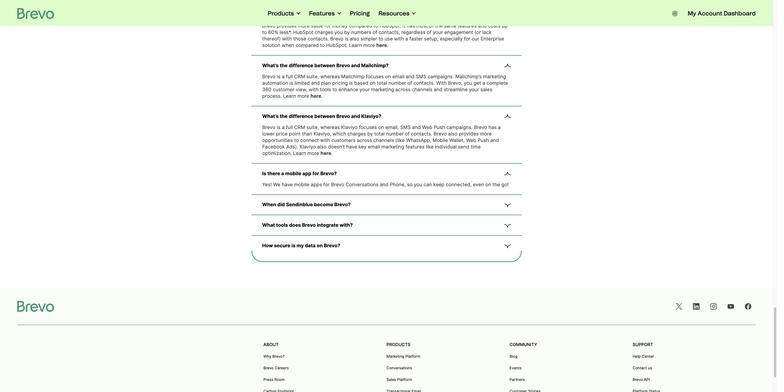 Task type: vqa. For each thing, say whether or not it's contained in the screenshot.


Task type: describe. For each thing, give the bounding box(es) containing it.
360
[[263, 87, 272, 93]]

help center
[[633, 355, 655, 359]]

what's for what's the difference between brevo and klaviyo?
[[263, 114, 279, 119]]

features link
[[309, 10, 342, 17]]

more inside 'brevo is a full crm suite, whereas mailchimp focuses on email and sms campaigns. mailchimp's marketing automation is limited and plan pricing is based on total number of contacts. with brevo, you get a complete 360 customer view, with tools to enhance your marketing across channels and streamline your sales process. learn more'
[[298, 93, 310, 99]]

what's the difference between brevo and klaviyo? button
[[263, 113, 511, 120]]

what's for what's the difference between brevo and hubspot?
[[263, 12, 279, 18]]

complete
[[487, 80, 509, 86]]

to down hubspot?
[[374, 23, 379, 29]]

sales
[[387, 378, 397, 382]]

individual
[[435, 144, 457, 150]]

full for to
[[286, 125, 293, 130]]

with up when
[[282, 36, 292, 42]]

brevo down money
[[331, 36, 344, 42]]

become
[[314, 202, 334, 208]]

0 vertical spatial marketing
[[484, 74, 507, 80]]

brevo up lower
[[263, 125, 276, 130]]

platform for marketing platform
[[406, 355, 421, 359]]

1 brevo image from the top
[[17, 8, 54, 19]]

brevo up money
[[337, 12, 350, 18]]

streamline
[[444, 87, 468, 93]]

my account dashboard link
[[689, 10, 757, 17]]

lower
[[263, 131, 275, 137]]

opportunities
[[263, 138, 293, 143]]

more down simpler
[[364, 43, 375, 48]]

1 vertical spatial klaviyo
[[300, 144, 316, 150]]

it
[[403, 23, 406, 29]]

go!
[[502, 182, 509, 188]]

difference for view,
[[289, 63, 314, 68]]

here for brevo
[[377, 43, 388, 48]]

button image
[[673, 11, 678, 16]]

. for to
[[388, 43, 389, 48]]

contact us link
[[633, 366, 653, 371]]

why brevo? link
[[264, 354, 285, 360]]

facebook
[[263, 144, 285, 150]]

2 vertical spatial also
[[318, 144, 327, 150]]

regardless
[[402, 30, 426, 35]]

klaviyo,
[[314, 131, 332, 137]]

products link
[[268, 10, 301, 17]]

press room link
[[264, 378, 285, 383]]

like
[[426, 144, 434, 150]]

my
[[297, 243, 304, 249]]

is down mailchimp
[[350, 80, 353, 86]]

mobile for a
[[286, 171, 302, 177]]

brevo up mailchimp
[[337, 63, 350, 68]]

the for what's the difference between brevo and klaviyo?
[[280, 114, 288, 119]]

brevo up mobile
[[434, 131, 447, 137]]

has inside brevo is a full crm suite, whereas klaviyo focuses on email, sms and web push campaigns. brevo has a lower price point than klaviyo, which charges by total number of contacts. brevo also provides more opportunities to connect with customers across channels (like whatsapp, mobile wallet, web push and facebook ads). klaviyo also doesn't have key email marketing features like individual send time optimization. learn more
[[489, 125, 497, 130]]

klaviyo?
[[362, 114, 382, 119]]

key
[[359, 144, 367, 150]]

our
[[472, 36, 480, 42]]

view,
[[296, 87, 308, 93]]

with inside 'brevo is a full crm suite, whereas mailchimp focuses on email and sms campaigns. mailchimp's marketing automation is limited and plan pricing is based on total number of contacts. with brevo, you get a complete 360 customer view, with tools to enhance your marketing across channels and streamline your sales process. learn more'
[[309, 87, 319, 93]]

connect
[[301, 138, 319, 143]]

tools inside 'brevo is a full crm suite, whereas mailchimp focuses on email and sms campaigns. mailchimp's marketing automation is limited and plan pricing is based on total number of contacts. with brevo, you get a complete 360 customer view, with tools to enhance your marketing across channels and streamline your sales process. learn more'
[[320, 87, 332, 93]]

0 vertical spatial compared
[[349, 23, 373, 29]]

marketing platform
[[387, 355, 421, 359]]

0 horizontal spatial have
[[282, 182, 293, 188]]

for left our
[[465, 36, 471, 42]]

features inside brevo is a full crm suite, whereas klaviyo focuses on email, sms and web push campaigns. brevo has a lower price point than klaviyo, which charges by total number of contacts. brevo also provides more opportunities to connect with customers across channels (like whatsapp, mobile wallet, web push and facebook ads). klaviyo also doesn't have key email marketing features like individual send time optimization. learn more
[[406, 144, 425, 150]]

you inside 'brevo is a full crm suite, whereas mailchimp focuses on email and sms campaigns. mailchimp's marketing automation is limited and plan pricing is based on total number of contacts. with brevo, you get a complete 360 customer view, with tools to enhance your marketing across channels and streamline your sales process. learn more'
[[464, 80, 473, 86]]

2 vertical spatial you
[[414, 182, 423, 188]]

instagram image
[[711, 304, 718, 310]]

press room
[[264, 378, 285, 382]]

and inside brevo provides more value for money compared to hubspot. it has most of the same features and costs up to 60% less*. hubspot charges you by numbers of contacts, regardless of your engagement (or lack thereof) with those contacts. brevo is also simpler to use with a faster setup, especially for our enterprise solution when compared to hubspot. learn more
[[479, 23, 487, 29]]

brevo inside 'brevo is a full crm suite, whereas mailchimp focuses on email and sms campaigns. mailchimp's marketing automation is limited and plan pricing is based on total number of contacts. with brevo, you get a complete 360 customer view, with tools to enhance your marketing across channels and streamline your sales process. learn more'
[[263, 74, 276, 80]]

of inside 'brevo is a full crm suite, whereas mailchimp focuses on email and sms campaigns. mailchimp's marketing automation is limited and plan pricing is based on total number of contacts. with brevo, you get a complete 360 customer view, with tools to enhance your marketing across channels and streamline your sales process. learn more'
[[408, 80, 413, 86]]

get
[[474, 80, 482, 86]]

1 horizontal spatial hubspot.
[[380, 23, 401, 29]]

time
[[471, 144, 481, 150]]

learn inside brevo is a full crm suite, whereas klaviyo focuses on email, sms and web push campaigns. brevo has a lower price point than klaviyo, which charges by total number of contacts. brevo also provides more opportunities to connect with customers across channels (like whatsapp, mobile wallet, web push and facebook ads). klaviyo also doesn't have key email marketing features like individual send time optimization. learn more
[[293, 151, 306, 156]]

facebook image
[[746, 304, 752, 310]]

2 brevo image from the top
[[17, 302, 54, 312]]

brevo careers
[[264, 366, 289, 371]]

here link for tools
[[311, 93, 322, 99]]

email,
[[386, 125, 399, 130]]

brevo? inside how secure is my data on brevo? 'dropdown button'
[[324, 243, 341, 249]]

whatsapp,
[[407, 138, 432, 143]]

brevo up 60% at the top of page
[[263, 23, 276, 29]]

brevo left api
[[633, 378, 644, 382]]

linkedin image
[[694, 304, 700, 310]]

charges inside brevo is a full crm suite, whereas klaviyo focuses on email, sms and web push campaigns. brevo has a lower price point than klaviyo, which charges by total number of contacts. brevo also provides more opportunities to connect with customers across channels (like whatsapp, mobile wallet, web push and facebook ads). klaviyo also doesn't have key email marketing features like individual send time optimization. learn more
[[348, 131, 366, 137]]

is up automation
[[277, 74, 281, 80]]

charges inside brevo provides more value for money compared to hubspot. it has most of the same features and costs up to 60% less*. hubspot charges you by numbers of contacts, regardless of your engagement (or lack thereof) with those contacts. brevo is also simpler to use with a faster setup, especially for our enterprise solution when compared to hubspot. learn more
[[315, 30, 334, 35]]

when
[[282, 43, 295, 48]]

more up time
[[481, 131, 492, 137]]

blog
[[510, 355, 518, 359]]

so
[[408, 182, 413, 188]]

of inside brevo is a full crm suite, whereas klaviyo focuses on email, sms and web push campaigns. brevo has a lower price point than klaviyo, which charges by total number of contacts. brevo also provides more opportunities to connect with customers across channels (like whatsapp, mobile wallet, web push and facebook ads). klaviyo also doesn't have key email marketing features like individual send time optimization. learn more
[[405, 131, 410, 137]]

crm for connect
[[295, 125, 305, 130]]

to inside 'brevo is a full crm suite, whereas mailchimp focuses on email and sms campaigns. mailchimp's marketing automation is limited and plan pricing is based on total number of contacts. with brevo, you get a complete 360 customer view, with tools to enhance your marketing across channels and streamline your sales process. learn more'
[[333, 87, 338, 93]]

to inside brevo is a full crm suite, whereas klaviyo focuses on email, sms and web push campaigns. brevo has a lower price point than klaviyo, which charges by total number of contacts. brevo also provides more opportunities to connect with customers across channels (like whatsapp, mobile wallet, web push and facebook ads). klaviyo also doesn't have key email marketing features like individual send time optimization. learn more
[[295, 138, 299, 143]]

0 vertical spatial push
[[434, 125, 446, 130]]

enhance
[[339, 87, 359, 93]]

a inside brevo provides more value for money compared to hubspot. it has most of the same features and costs up to 60% less*. hubspot charges you by numbers of contacts, regardless of your engagement (or lack thereof) with those contacts. brevo is also simpler to use with a faster setup, especially for our enterprise solution when compared to hubspot. learn more
[[406, 36, 409, 42]]

to left 60% at the top of page
[[263, 30, 267, 35]]

those
[[294, 36, 307, 42]]

resources link
[[379, 10, 416, 17]]

0 horizontal spatial your
[[360, 87, 370, 93]]

apps
[[311, 182, 322, 188]]

between for tools
[[315, 63, 336, 68]]

same
[[445, 23, 457, 29]]

for right apps
[[324, 182, 330, 188]]

customer
[[273, 87, 295, 93]]

resources
[[379, 10, 410, 17]]

when did sendinblue become brevo? button
[[263, 202, 511, 209]]

the inside brevo provides more value for money compared to hubspot. it has most of the same features and costs up to 60% less*. hubspot charges you by numbers of contacts, regardless of your engagement (or lack thereof) with those contacts. brevo is also simpler to use with a faster setup, especially for our enterprise solution when compared to hubspot. learn more
[[436, 23, 443, 29]]

the for what's the difference between brevo and hubspot?
[[280, 12, 288, 18]]

is inside brevo is a full crm suite, whereas klaviyo focuses on email, sms and web push campaigns. brevo has a lower price point than klaviyo, which charges by total number of contacts. brevo also provides more opportunities to connect with customers across channels (like whatsapp, mobile wallet, web push and facebook ads). klaviyo also doesn't have key email marketing features like individual send time optimization. learn more
[[277, 125, 281, 130]]

press
[[264, 378, 274, 382]]

pricing
[[333, 80, 348, 86]]

total inside brevo is a full crm suite, whereas klaviyo focuses on email, sms and web push campaigns. brevo has a lower price point than klaviyo, which charges by total number of contacts. brevo also provides more opportunities to connect with customers across channels (like whatsapp, mobile wallet, web push and facebook ads). klaviyo also doesn't have key email marketing features like individual send time optimization. learn more
[[375, 131, 385, 137]]

here for tools
[[311, 93, 322, 99]]

integrate
[[317, 223, 339, 228]]

on right even
[[486, 182, 492, 188]]

what's the difference between brevo and hubspot? button
[[263, 11, 511, 18]]

for inside is there a mobile app for brevo? dropdown button
[[313, 171, 320, 177]]

send
[[459, 144, 470, 150]]

provides inside brevo provides more value for money compared to hubspot. it has most of the same features and costs up to 60% less*. hubspot charges you by numbers of contacts, regardless of your engagement (or lack thereof) with those contacts. brevo is also simpler to use with a faster setup, especially for our enterprise solution when compared to hubspot. learn more
[[277, 23, 297, 29]]

your inside brevo provides more value for money compared to hubspot. it has most of the same features and costs up to 60% less*. hubspot charges you by numbers of contacts, regardless of your engagement (or lack thereof) with those contacts. brevo is also simpler to use with a faster setup, especially for our enterprise solution when compared to hubspot. learn more
[[433, 30, 444, 35]]

1 vertical spatial also
[[449, 131, 458, 137]]

money
[[333, 23, 348, 29]]

for right value
[[325, 23, 331, 29]]

1 horizontal spatial push
[[478, 138, 490, 143]]

events link
[[510, 366, 522, 371]]

with inside brevo is a full crm suite, whereas klaviyo focuses on email, sms and web push campaigns. brevo has a lower price point than klaviyo, which charges by total number of contacts. brevo also provides more opportunities to connect with customers across channels (like whatsapp, mobile wallet, web push and facebook ads). klaviyo also doesn't have key email marketing features like individual send time optimization. learn more
[[321, 138, 330, 143]]

campaigns. inside 'brevo is a full crm suite, whereas mailchimp focuses on email and sms campaigns. mailchimp's marketing automation is limited and plan pricing is based on total number of contacts. with brevo, you get a complete 360 customer view, with tools to enhance your marketing across channels and streamline your sales process. learn more'
[[428, 74, 454, 80]]

contact us
[[633, 366, 653, 371]]

sendinblue
[[286, 202, 313, 208]]

about
[[264, 342, 279, 348]]

community
[[510, 342, 538, 348]]

products
[[387, 342, 411, 348]]

ads).
[[287, 144, 298, 150]]

suite, for view,
[[307, 74, 319, 80]]

brevo? inside is there a mobile app for brevo? dropdown button
[[321, 171, 337, 177]]

conversations link
[[387, 366, 413, 371]]

phone,
[[390, 182, 406, 188]]

us
[[649, 366, 653, 371]]

data
[[305, 243, 316, 249]]

across inside brevo is a full crm suite, whereas klaviyo focuses on email, sms and web push campaigns. brevo has a lower price point than klaviyo, which charges by total number of contacts. brevo also provides more opportunities to connect with customers across channels (like whatsapp, mobile wallet, web push and facebook ads). klaviyo also doesn't have key email marketing features like individual send time optimization. learn more
[[357, 138, 372, 143]]

connected,
[[446, 182, 472, 188]]

mailchimp
[[342, 74, 365, 80]]

campaigns. inside brevo is a full crm suite, whereas klaviyo focuses on email, sms and web push campaigns. brevo has a lower price point than klaviyo, which charges by total number of contacts. brevo also provides more opportunities to connect with customers across channels (like whatsapp, mobile wallet, web push and facebook ads). klaviyo also doesn't have key email marketing features like individual send time optimization. learn more
[[447, 125, 473, 130]]

twitter image
[[677, 304, 683, 310]]

how secure is my data on brevo?
[[263, 243, 341, 249]]

dashboard
[[725, 10, 757, 17]]

with right the use
[[395, 36, 404, 42]]

0 horizontal spatial conversations
[[346, 182, 379, 188]]

here link for customers
[[321, 151, 332, 156]]

here . for tools
[[311, 93, 323, 99]]

room
[[275, 378, 285, 382]]

brevo up time
[[475, 125, 488, 130]]

is up customer in the top left of the page
[[290, 80, 293, 86]]

does
[[289, 223, 301, 228]]

support
[[633, 342, 654, 348]]

contact
[[633, 366, 648, 371]]

mailchimp?
[[362, 63, 389, 68]]

2 horizontal spatial your
[[470, 87, 480, 93]]

numbers
[[352, 30, 372, 35]]

which
[[333, 131, 347, 137]]

than
[[302, 131, 313, 137]]

plan
[[322, 80, 331, 86]]



Task type: locate. For each thing, give the bounding box(es) containing it.
difference inside 'what's the difference between brevo and mailchimp?' dropdown button
[[289, 63, 314, 68]]

crm up limited on the left top
[[295, 74, 305, 80]]

sales platform link
[[387, 378, 413, 383]]

point
[[289, 131, 301, 137]]

you right so
[[414, 182, 423, 188]]

more down the connect
[[308, 151, 320, 156]]

why
[[264, 355, 272, 359]]

0 vertical spatial full
[[286, 74, 293, 80]]

brevo right apps
[[331, 182, 345, 188]]

and
[[352, 12, 360, 18], [479, 23, 487, 29], [352, 63, 360, 68], [406, 74, 415, 80], [312, 80, 320, 86], [434, 87, 443, 93], [352, 114, 360, 119], [413, 125, 421, 130], [491, 138, 500, 143], [380, 182, 389, 188]]

1 vertical spatial suite,
[[307, 125, 319, 130]]

difference up limited on the left top
[[289, 63, 314, 68]]

focuses inside 'brevo is a full crm suite, whereas mailchimp focuses on email and sms campaigns. mailchimp's marketing automation is limited and plan pricing is based on total number of contacts. with brevo, you get a complete 360 customer view, with tools to enhance your marketing across channels and streamline your sales process. learn more'
[[366, 74, 384, 80]]

by
[[345, 30, 350, 35], [368, 131, 373, 137]]

0 vertical spatial klaviyo
[[342, 125, 358, 130]]

0 horizontal spatial by
[[345, 30, 350, 35]]

full up 'point'
[[286, 125, 293, 130]]

is down money
[[345, 36, 349, 42]]

what's up 60% at the top of page
[[263, 12, 279, 18]]

1 vertical spatial web
[[467, 138, 477, 143]]

1 vertical spatial here
[[311, 93, 322, 99]]

what's the difference between brevo and mailchimp?
[[263, 63, 389, 68]]

charges down value
[[315, 30, 334, 35]]

2 vertical spatial contacts.
[[411, 131, 433, 137]]

0 vertical spatial mobile
[[286, 171, 302, 177]]

1 horizontal spatial klaviyo
[[342, 125, 358, 130]]

by inside brevo provides more value for money compared to hubspot. it has most of the same features and costs up to 60% less*. hubspot charges you by numbers of contacts, regardless of your engagement (or lack thereof) with those contacts. brevo is also simpler to use with a faster setup, especially for our enterprise solution when compared to hubspot. learn more
[[345, 30, 350, 35]]

1 vertical spatial here .
[[311, 93, 323, 99]]

brevo inside "dropdown button"
[[337, 114, 350, 119]]

difference up the hubspot at the left of the page
[[289, 12, 314, 18]]

why brevo?
[[264, 355, 285, 359]]

total inside 'brevo is a full crm suite, whereas mailchimp focuses on email and sms campaigns. mailchimp's marketing automation is limited and plan pricing is based on total number of contacts. with brevo, you get a complete 360 customer view, with tools to enhance your marketing across channels and streamline your sales process. learn more'
[[377, 80, 388, 86]]

what's the difference between brevo and klaviyo?
[[263, 114, 382, 119]]

1 horizontal spatial also
[[350, 36, 360, 42]]

crm inside brevo is a full crm suite, whereas klaviyo focuses on email, sms and web push campaigns. brevo has a lower price point than klaviyo, which charges by total number of contacts. brevo also provides more opportunities to connect with customers across channels (like whatsapp, mobile wallet, web push and facebook ads). klaviyo also doesn't have key email marketing features like individual send time optimization. learn more
[[295, 125, 305, 130]]

on right based
[[370, 80, 376, 86]]

api
[[645, 378, 651, 382]]

1 vertical spatial whereas
[[321, 125, 340, 130]]

email inside 'brevo is a full crm suite, whereas mailchimp focuses on email and sms campaigns. mailchimp's marketing automation is limited and plan pricing is based on total number of contacts. with brevo, you get a complete 360 customer view, with tools to enhance your marketing across channels and streamline your sales process. learn more'
[[393, 74, 405, 80]]

brevo?
[[321, 171, 337, 177], [335, 202, 351, 208], [324, 243, 341, 249], [273, 355, 285, 359]]

here down plan
[[311, 93, 322, 99]]

with
[[282, 36, 292, 42], [395, 36, 404, 42], [309, 87, 319, 93], [321, 138, 330, 143]]

charges up key
[[348, 131, 366, 137]]

suite, inside 'brevo is a full crm suite, whereas mailchimp focuses on email and sms campaigns. mailchimp's marketing automation is limited and plan pricing is based on total number of contacts. with brevo, you get a complete 360 customer view, with tools to enhance your marketing across channels and streamline your sales process. learn more'
[[307, 74, 319, 80]]

1 vertical spatial mobile
[[294, 182, 310, 188]]

web up whatsapp, on the right of page
[[423, 125, 433, 130]]

0 horizontal spatial channels
[[374, 138, 394, 143]]

the left go!
[[493, 182, 501, 188]]

when
[[263, 202, 277, 208]]

you down money
[[335, 30, 343, 35]]

provides inside brevo is a full crm suite, whereas klaviyo focuses on email, sms and web push campaigns. brevo has a lower price point than klaviyo, which charges by total number of contacts. brevo also provides more opportunities to connect with customers across channels (like whatsapp, mobile wallet, web push and facebook ads). klaviyo also doesn't have key email marketing features like individual send time optimization. learn more
[[459, 131, 479, 137]]

between up klaviyo,
[[315, 114, 336, 119]]

2 full from the top
[[286, 125, 293, 130]]

suite, up than
[[307, 125, 319, 130]]

1 vertical spatial focuses
[[359, 125, 377, 130]]

on down 'what's the difference between brevo and mailchimp?' dropdown button
[[386, 74, 391, 80]]

number inside 'brevo is a full crm suite, whereas mailchimp focuses on email and sms campaigns. mailchimp's marketing automation is limited and plan pricing is based on total number of contacts. with brevo, you get a complete 360 customer view, with tools to enhance your marketing across channels and streamline your sales process. learn more'
[[389, 80, 407, 86]]

0 vertical spatial .
[[388, 43, 389, 48]]

difference for those
[[289, 12, 314, 18]]

1 suite, from the top
[[307, 74, 319, 80]]

0 vertical spatial platform
[[406, 355, 421, 359]]

also
[[350, 36, 360, 42], [449, 131, 458, 137], [318, 144, 327, 150]]

full
[[286, 74, 293, 80], [286, 125, 293, 130]]

what's up lower
[[263, 114, 279, 119]]

you inside brevo provides more value for money compared to hubspot. it has most of the same features and costs up to 60% less*. hubspot charges you by numbers of contacts, regardless of your engagement (or lack thereof) with those contacts. brevo is also simpler to use with a faster setup, especially for our enterprise solution when compared to hubspot. learn more
[[335, 30, 343, 35]]

your down based
[[360, 87, 370, 93]]

1 vertical spatial provides
[[459, 131, 479, 137]]

1 vertical spatial you
[[464, 80, 473, 86]]

total
[[377, 80, 388, 86], [375, 131, 385, 137]]

hubspot. up contacts, at the top of the page
[[380, 23, 401, 29]]

contacts.
[[308, 36, 329, 42], [414, 80, 435, 86], [411, 131, 433, 137]]

1 horizontal spatial your
[[433, 30, 444, 35]]

have
[[347, 144, 358, 150], [282, 182, 293, 188]]

between for brevo
[[315, 12, 336, 18]]

a
[[406, 36, 409, 42], [282, 74, 285, 80], [483, 80, 486, 86], [282, 125, 285, 130], [499, 125, 501, 130], [282, 171, 284, 177]]

1 vertical spatial across
[[357, 138, 372, 143]]

email down 'what's the difference between brevo and mailchimp?' dropdown button
[[393, 74, 405, 80]]

for right app
[[313, 171, 320, 177]]

0 vertical spatial here .
[[377, 43, 389, 48]]

to down 'point'
[[295, 138, 299, 143]]

has inside brevo provides more value for money compared to hubspot. it has most of the same features and costs up to 60% less*. hubspot charges you by numbers of contacts, regardless of your engagement (or lack thereof) with those contacts. brevo is also simpler to use with a faster setup, especially for our enterprise solution when compared to hubspot. learn more
[[407, 23, 415, 29]]

what's
[[263, 12, 279, 18], [263, 63, 279, 68], [263, 114, 279, 119]]

contacts. inside brevo provides more value for money compared to hubspot. it has most of the same features and costs up to 60% less*. hubspot charges you by numbers of contacts, regardless of your engagement (or lack thereof) with those contacts. brevo is also simpler to use with a faster setup, especially for our enterprise solution when compared to hubspot. learn more
[[308, 36, 329, 42]]

the for what's the difference between brevo and mailchimp?
[[280, 63, 288, 68]]

use
[[385, 36, 393, 42]]

channels inside 'brevo is a full crm suite, whereas mailchimp focuses on email and sms campaigns. mailchimp's marketing automation is limited and plan pricing is based on total number of contacts. with brevo, you get a complete 360 customer view, with tools to enhance your marketing across channels and streamline your sales process. learn more'
[[412, 87, 433, 93]]

features
[[309, 10, 335, 17]]

1 vertical spatial have
[[282, 182, 293, 188]]

suite,
[[307, 74, 319, 80], [307, 125, 319, 130]]

here .
[[377, 43, 389, 48], [311, 93, 323, 99], [321, 151, 333, 156]]

0 vertical spatial by
[[345, 30, 350, 35]]

tools left does
[[276, 223, 288, 228]]

doesn't
[[328, 144, 345, 150]]

sms inside brevo is a full crm suite, whereas klaviyo focuses on email, sms and web push campaigns. brevo has a lower price point than klaviyo, which charges by total number of contacts. brevo also provides more opportunities to connect with customers across channels (like whatsapp, mobile wallet, web push and facebook ads). klaviyo also doesn't have key email marketing features like individual send time optimization. learn more
[[401, 125, 411, 130]]

mobile
[[433, 138, 448, 143]]

marketing inside brevo is a full crm suite, whereas klaviyo focuses on email, sms and web push campaigns. brevo has a lower price point than klaviyo, which charges by total number of contacts. brevo also provides more opportunities to connect with customers across channels (like whatsapp, mobile wallet, web push and facebook ads). klaviyo also doesn't have key email marketing features like individual send time optimization. learn more
[[382, 144, 405, 150]]

more up the hubspot at the left of the page
[[298, 23, 310, 29]]

focuses inside brevo is a full crm suite, whereas klaviyo focuses on email, sms and web push campaigns. brevo has a lower price point than klaviyo, which charges by total number of contacts. brevo also provides more opportunities to connect with customers across channels (like whatsapp, mobile wallet, web push and facebook ads). klaviyo also doesn't have key email marketing features like individual send time optimization. learn more
[[359, 125, 377, 130]]

brevo inside 'dropdown button'
[[302, 223, 316, 228]]

brevo,
[[449, 80, 463, 86]]

have inside brevo is a full crm suite, whereas klaviyo focuses on email, sms and web push campaigns. brevo has a lower price point than klaviyo, which charges by total number of contacts. brevo also provides more opportunities to connect with customers across channels (like whatsapp, mobile wallet, web push and facebook ads). klaviyo also doesn't have key email marketing features like individual send time optimization. learn more
[[347, 144, 358, 150]]

focuses for total
[[366, 74, 384, 80]]

sales
[[481, 87, 493, 93]]

provides up wallet,
[[459, 131, 479, 137]]

conversations
[[346, 182, 379, 188], [387, 366, 413, 371]]

sales platform
[[387, 378, 413, 382]]

charges
[[315, 30, 334, 35], [348, 131, 366, 137]]

2 crm from the top
[[295, 125, 305, 130]]

1 difference from the top
[[289, 12, 314, 18]]

here link down the use
[[377, 43, 388, 48]]

simpler
[[361, 36, 378, 42]]

is inside brevo provides more value for money compared to hubspot. it has most of the same features and costs up to 60% less*. hubspot charges you by numbers of contacts, regardless of your engagement (or lack thereof) with those contacts. brevo is also simpler to use with a faster setup, especially for our enterprise solution when compared to hubspot. learn more
[[345, 36, 349, 42]]

0 horizontal spatial web
[[423, 125, 433, 130]]

2 vertical spatial .
[[332, 151, 333, 156]]

1 what's from the top
[[263, 12, 279, 18]]

1 vertical spatial push
[[478, 138, 490, 143]]

have right we
[[282, 182, 293, 188]]

platform inside sales platform link
[[398, 378, 413, 382]]

focuses
[[366, 74, 384, 80], [359, 125, 377, 130]]

keep
[[434, 182, 445, 188]]

channels inside brevo is a full crm suite, whereas klaviyo focuses on email, sms and web push campaigns. brevo has a lower price point than klaviyo, which charges by total number of contacts. brevo also provides more opportunities to connect with customers across channels (like whatsapp, mobile wallet, web push and facebook ads). klaviyo also doesn't have key email marketing features like individual send time optimization. learn more
[[374, 138, 394, 143]]

1 vertical spatial marketing
[[372, 87, 394, 93]]

1 vertical spatial crm
[[295, 125, 305, 130]]

did
[[278, 202, 285, 208]]

0 vertical spatial web
[[423, 125, 433, 130]]

across inside 'brevo is a full crm suite, whereas mailchimp focuses on email and sms campaigns. mailchimp's marketing automation is limited and plan pricing is based on total number of contacts. with brevo, you get a complete 360 customer view, with tools to enhance your marketing across channels and streamline your sales process. learn more'
[[396, 87, 411, 93]]

suite, inside brevo is a full crm suite, whereas klaviyo focuses on email, sms and web push campaigns. brevo has a lower price point than klaviyo, which charges by total number of contacts. brevo also provides more opportunities to connect with customers across channels (like whatsapp, mobile wallet, web push and facebook ads). klaviyo also doesn't have key email marketing features like individual send time optimization. learn more
[[307, 125, 319, 130]]

have down customers
[[347, 144, 358, 150]]

with right view,
[[309, 87, 319, 93]]

a inside dropdown button
[[282, 171, 284, 177]]

based
[[355, 80, 369, 86]]

0 vertical spatial difference
[[289, 12, 314, 18]]

1 full from the top
[[286, 74, 293, 80]]

on left email,
[[379, 125, 384, 130]]

even
[[474, 182, 485, 188]]

full inside 'brevo is a full crm suite, whereas mailchimp focuses on email and sms campaigns. mailchimp's marketing automation is limited and plan pricing is based on total number of contacts. with brevo, you get a complete 360 customer view, with tools to enhance your marketing across channels and streamline your sales process. learn more'
[[286, 74, 293, 80]]

difference inside the what's the difference between brevo and klaviyo? "dropdown button"
[[289, 114, 314, 119]]

the inside "dropdown button"
[[280, 114, 288, 119]]

app
[[303, 171, 312, 177]]

push up mobile
[[434, 125, 446, 130]]

1 vertical spatial learn
[[283, 93, 296, 99]]

brevo up automation
[[263, 74, 276, 80]]

number inside brevo is a full crm suite, whereas klaviyo focuses on email, sms and web push campaigns. brevo has a lower price point than klaviyo, which charges by total number of contacts. brevo also provides more opportunities to connect with customers across channels (like whatsapp, mobile wallet, web push and facebook ads). klaviyo also doesn't have key email marketing features like individual send time optimization. learn more
[[386, 131, 404, 137]]

by down klaviyo?
[[368, 131, 373, 137]]

compared down those
[[296, 43, 319, 48]]

brevo? down integrate
[[324, 243, 341, 249]]

2 between from the top
[[315, 63, 336, 68]]

secure
[[274, 243, 291, 249]]

1 horizontal spatial charges
[[348, 131, 366, 137]]

with
[[437, 80, 447, 86]]

crm inside 'brevo is a full crm suite, whereas mailchimp focuses on email and sms campaigns. mailchimp's marketing automation is limited and plan pricing is based on total number of contacts. with brevo, you get a complete 360 customer view, with tools to enhance your marketing across channels and streamline your sales process. learn more'
[[295, 74, 305, 80]]

especially
[[440, 36, 463, 42]]

total down the what's the difference between brevo and klaviyo? "dropdown button"
[[375, 131, 385, 137]]

1 vertical spatial hubspot.
[[326, 43, 348, 48]]

here . for customers
[[321, 151, 333, 156]]

1 whereas from the top
[[321, 74, 340, 80]]

we
[[273, 182, 281, 188]]

mobile for have
[[294, 182, 310, 188]]

1 vertical spatial contacts.
[[414, 80, 435, 86]]

hubspot. down money
[[326, 43, 348, 48]]

1 between from the top
[[315, 12, 336, 18]]

2 whereas from the top
[[321, 125, 340, 130]]

0 vertical spatial number
[[389, 80, 407, 86]]

tools inside the what tools does brevo integrate with? 'dropdown button'
[[276, 223, 288, 228]]

and inside "dropdown button"
[[352, 114, 360, 119]]

whereas for customers
[[321, 125, 340, 130]]

1 horizontal spatial has
[[489, 125, 497, 130]]

0 vertical spatial here link
[[377, 43, 388, 48]]

platform inside marketing platform link
[[406, 355, 421, 359]]

0 horizontal spatial you
[[335, 30, 343, 35]]

features down whatsapp, on the right of page
[[406, 144, 425, 150]]

my
[[689, 10, 697, 17]]

between inside "dropdown button"
[[315, 114, 336, 119]]

brevo up press
[[264, 366, 274, 371]]

3 between from the top
[[315, 114, 336, 119]]

by inside brevo is a full crm suite, whereas klaviyo focuses on email, sms and web push campaigns. brevo has a lower price point than klaviyo, which charges by total number of contacts. brevo also provides more opportunities to connect with customers across channels (like whatsapp, mobile wallet, web push and facebook ads). klaviyo also doesn't have key email marketing features like individual send time optimization. learn more
[[368, 131, 373, 137]]

. for mailchimp
[[322, 93, 323, 99]]

2 vertical spatial between
[[315, 114, 336, 119]]

. down plan
[[322, 93, 323, 99]]

whereas for tools
[[321, 74, 340, 80]]

whereas inside brevo is a full crm suite, whereas klaviyo focuses on email, sms and web push campaigns. brevo has a lower price point than klaviyo, which charges by total number of contacts. brevo also provides more opportunities to connect with customers across channels (like whatsapp, mobile wallet, web push and facebook ads). klaviyo also doesn't have key email marketing features like individual send time optimization. learn more
[[321, 125, 340, 130]]

1 horizontal spatial have
[[347, 144, 358, 150]]

faster
[[410, 36, 423, 42]]

contacts. inside brevo is a full crm suite, whereas klaviyo focuses on email, sms and web push campaigns. brevo has a lower price point than klaviyo, which charges by total number of contacts. brevo also provides more opportunities to connect with customers across channels (like whatsapp, mobile wallet, web push and facebook ads). klaviyo also doesn't have key email marketing features like individual send time optimization. learn more
[[411, 131, 433, 137]]

brevo careers link
[[264, 366, 289, 371]]

. for klaviyo
[[332, 151, 333, 156]]

what's up automation
[[263, 63, 279, 68]]

1 horizontal spatial features
[[458, 23, 477, 29]]

mobile inside dropdown button
[[286, 171, 302, 177]]

3 difference from the top
[[289, 114, 314, 119]]

brevo? right why
[[273, 355, 285, 359]]

is inside 'dropdown button'
[[292, 243, 296, 249]]

2 vertical spatial what's
[[263, 114, 279, 119]]

1 vertical spatial has
[[489, 125, 497, 130]]

0 vertical spatial conversations
[[346, 182, 379, 188]]

conversations down is there a mobile app for brevo? dropdown button
[[346, 182, 379, 188]]

1 vertical spatial features
[[406, 144, 425, 150]]

suite, up limited on the left top
[[307, 74, 319, 80]]

is there a mobile app for brevo? button
[[263, 170, 511, 177]]

platform down conversations link
[[398, 378, 413, 382]]

tools down plan
[[320, 87, 332, 93]]

limited
[[295, 80, 310, 86]]

setup,
[[425, 36, 439, 42]]

difference inside what's the difference between brevo and hubspot? dropdown button
[[289, 12, 314, 18]]

to left the use
[[379, 36, 384, 42]]

partners
[[510, 378, 525, 382]]

contacts. left with at the right
[[414, 80, 435, 86]]

automation
[[263, 80, 288, 86]]

is
[[345, 36, 349, 42], [277, 74, 281, 80], [290, 80, 293, 86], [350, 80, 353, 86], [277, 125, 281, 130], [292, 243, 296, 249]]

2 vertical spatial learn
[[293, 151, 306, 156]]

contacts. inside 'brevo is a full crm suite, whereas mailchimp focuses on email and sms campaigns. mailchimp's marketing automation is limited and plan pricing is based on total number of contacts. with brevo, you get a complete 360 customer view, with tools to enhance your marketing across channels and streamline your sales process. learn more'
[[414, 80, 435, 86]]

also up wallet,
[[449, 131, 458, 137]]

more down view,
[[298, 93, 310, 99]]

0 vertical spatial charges
[[315, 30, 334, 35]]

learn down customer in the top left of the page
[[283, 93, 296, 99]]

full up customer in the top left of the page
[[286, 74, 293, 80]]

campaigns.
[[428, 74, 454, 80], [447, 125, 473, 130]]

here down the use
[[377, 43, 388, 48]]

0 vertical spatial channels
[[412, 87, 433, 93]]

between up plan
[[315, 63, 336, 68]]

klaviyo
[[342, 125, 358, 130], [300, 144, 316, 150]]

0 horizontal spatial klaviyo
[[300, 144, 316, 150]]

learn inside 'brevo is a full crm suite, whereas mailchimp focuses on email and sms campaigns. mailchimp's marketing automation is limited and plan pricing is based on total number of contacts. with brevo, you get a complete 360 customer view, with tools to enhance your marketing across channels and streamline your sales process. learn more'
[[283, 93, 296, 99]]

on
[[386, 74, 391, 80], [370, 80, 376, 86], [379, 125, 384, 130], [486, 182, 492, 188], [317, 243, 323, 249]]

0 vertical spatial have
[[347, 144, 358, 150]]

here link for brevo
[[377, 43, 388, 48]]

2 suite, from the top
[[307, 125, 319, 130]]

0 vertical spatial between
[[315, 12, 336, 18]]

0 vertical spatial contacts.
[[308, 36, 329, 42]]

here for customers
[[321, 151, 332, 156]]

3 what's from the top
[[263, 114, 279, 119]]

(or
[[475, 30, 482, 35]]

1 vertical spatial compared
[[296, 43, 319, 48]]

here link
[[377, 43, 388, 48], [311, 93, 322, 99], [321, 151, 332, 156]]

suite, for connect
[[307, 125, 319, 130]]

contacts. up whatsapp, on the right of page
[[411, 131, 433, 137]]

0 horizontal spatial also
[[318, 144, 327, 150]]

0 horizontal spatial hubspot.
[[326, 43, 348, 48]]

brevo provides more value for money compared to hubspot. it has most of the same features and costs up to 60% less*. hubspot charges you by numbers of contacts, regardless of your engagement (or lack thereof) with those contacts. brevo is also simpler to use with a faster setup, especially for our enterprise solution when compared to hubspot. learn more
[[263, 23, 508, 48]]

1 vertical spatial charges
[[348, 131, 366, 137]]

conversations up sales platform
[[387, 366, 413, 371]]

1 vertical spatial here link
[[311, 93, 322, 99]]

learn inside brevo provides more value for money compared to hubspot. it has most of the same features and costs up to 60% less*. hubspot charges you by numbers of contacts, regardless of your engagement (or lack thereof) with those contacts. brevo is also simpler to use with a faster setup, especially for our enterprise solution when compared to hubspot. learn more
[[349, 43, 362, 48]]

1 vertical spatial full
[[286, 125, 293, 130]]

full inside brevo is a full crm suite, whereas klaviyo focuses on email, sms and web push campaigns. brevo has a lower price point than klaviyo, which charges by total number of contacts. brevo also provides more opportunities to connect with customers across channels (like whatsapp, mobile wallet, web push and facebook ads). klaviyo also doesn't have key email marketing features like individual send time optimization. learn more
[[286, 125, 293, 130]]

the left 'same'
[[436, 23, 443, 29]]

brevo api link
[[633, 378, 651, 383]]

2 what's from the top
[[263, 63, 279, 68]]

1 horizontal spatial tools
[[320, 87, 332, 93]]

0 vertical spatial whereas
[[321, 74, 340, 80]]

your up the setup,
[[433, 30, 444, 35]]

0 vertical spatial email
[[393, 74, 405, 80]]

brevo image
[[17, 8, 54, 19], [17, 302, 54, 312]]

what's the difference between brevo and hubspot?
[[263, 12, 385, 18]]

on inside brevo is a full crm suite, whereas klaviyo focuses on email, sms and web push campaigns. brevo has a lower price point than klaviyo, which charges by total number of contacts. brevo also provides more opportunities to connect with customers across channels (like whatsapp, mobile wallet, web push and facebook ads). klaviyo also doesn't have key email marketing features like individual send time optimization. learn more
[[379, 125, 384, 130]]

mailchimp's
[[456, 74, 482, 80]]

2 difference from the top
[[289, 63, 314, 68]]

2 vertical spatial difference
[[289, 114, 314, 119]]

marketing down 'what's the difference between brevo and mailchimp?' dropdown button
[[372, 87, 394, 93]]

1 vertical spatial channels
[[374, 138, 394, 143]]

0 vertical spatial hubspot.
[[380, 23, 401, 29]]

email right key
[[368, 144, 380, 150]]

2 horizontal spatial also
[[449, 131, 458, 137]]

0 horizontal spatial provides
[[277, 23, 297, 29]]

brevo? right "become"
[[335, 202, 351, 208]]

most
[[417, 23, 428, 29]]

number down email,
[[386, 131, 404, 137]]

marketing
[[387, 355, 405, 359]]

0 vertical spatial learn
[[349, 43, 362, 48]]

1 vertical spatial campaigns.
[[447, 125, 473, 130]]

here link down plan
[[311, 93, 322, 99]]

push up time
[[478, 138, 490, 143]]

the up automation
[[280, 63, 288, 68]]

focuses for charges
[[359, 125, 377, 130]]

mobile left app
[[286, 171, 302, 177]]

provides up "less*."
[[277, 23, 297, 29]]

1 vertical spatial conversations
[[387, 366, 413, 371]]

platform for sales platform
[[398, 378, 413, 382]]

here . down the use
[[377, 43, 389, 48]]

what's inside "dropdown button"
[[263, 114, 279, 119]]

1 vertical spatial total
[[375, 131, 385, 137]]

what's for what's the difference between brevo and mailchimp?
[[263, 63, 279, 68]]

. down the use
[[388, 43, 389, 48]]

between up value
[[315, 12, 336, 18]]

whereas inside 'brevo is a full crm suite, whereas mailchimp focuses on email and sms campaigns. mailchimp's marketing automation is limited and plan pricing is based on total number of contacts. with brevo, you get a complete 360 customer view, with tools to enhance your marketing across channels and streamline your sales process. learn more'
[[321, 74, 340, 80]]

1 vertical spatial brevo image
[[17, 302, 54, 312]]

solution
[[263, 43, 281, 48]]

features up engagement
[[458, 23, 477, 29]]

with?
[[340, 223, 353, 228]]

features inside brevo provides more value for money compared to hubspot. it has most of the same features and costs up to 60% less*. hubspot charges you by numbers of contacts, regardless of your engagement (or lack thereof) with those contacts. brevo is also simpler to use with a faster setup, especially for our enterprise solution when compared to hubspot. learn more
[[458, 23, 477, 29]]

hubspot
[[294, 30, 314, 35]]

campaigns. up wallet,
[[447, 125, 473, 130]]

0 vertical spatial features
[[458, 23, 477, 29]]

1 horizontal spatial web
[[467, 138, 477, 143]]

1 vertical spatial number
[[386, 131, 404, 137]]

0 horizontal spatial tools
[[276, 223, 288, 228]]

1 horizontal spatial compared
[[349, 23, 373, 29]]

wallet,
[[450, 138, 465, 143]]

learn down numbers
[[349, 43, 362, 48]]

0 horizontal spatial features
[[406, 144, 425, 150]]

1 crm from the top
[[295, 74, 305, 80]]

brevo? inside why brevo? link
[[273, 355, 285, 359]]

1 horizontal spatial by
[[368, 131, 373, 137]]

what tools does brevo integrate with? button
[[263, 222, 511, 229]]

to down pricing on the left top
[[333, 87, 338, 93]]

there
[[268, 171, 280, 177]]

here link down doesn't
[[321, 151, 332, 156]]

costs
[[489, 23, 501, 29]]

klaviyo up which
[[342, 125, 358, 130]]

0 horizontal spatial across
[[357, 138, 372, 143]]

youtube image
[[728, 304, 735, 310]]

0 vertical spatial tools
[[320, 87, 332, 93]]

0 horizontal spatial has
[[407, 23, 415, 29]]

up
[[502, 23, 508, 29]]

on inside 'dropdown button'
[[317, 243, 323, 249]]

channels
[[412, 87, 433, 93], [374, 138, 394, 143]]

whereas up klaviyo,
[[321, 125, 340, 130]]

compared up numbers
[[349, 23, 373, 29]]

by down money
[[345, 30, 350, 35]]

hubspot?
[[362, 12, 385, 18]]

to down value
[[320, 43, 325, 48]]

blog link
[[510, 354, 518, 360]]

full for customer
[[286, 74, 293, 80]]

web up time
[[467, 138, 477, 143]]

2 vertical spatial here link
[[321, 151, 332, 156]]

brevo? up apps
[[321, 171, 337, 177]]

what tools does brevo integrate with?
[[263, 223, 353, 228]]

0 horizontal spatial .
[[322, 93, 323, 99]]

here . for brevo
[[377, 43, 389, 48]]

help center link
[[633, 354, 655, 360]]

1 vertical spatial email
[[368, 144, 380, 150]]

brevo? inside when did sendinblue become brevo? dropdown button
[[335, 202, 351, 208]]

crm for view,
[[295, 74, 305, 80]]

email inside brevo is a full crm suite, whereas klaviyo focuses on email, sms and web push campaigns. brevo has a lower price point than klaviyo, which charges by total number of contacts. brevo also provides more opportunities to connect with customers across channels (like whatsapp, mobile wallet, web push and facebook ads). klaviyo also doesn't have key email marketing features like individual send time optimization. learn more
[[368, 144, 380, 150]]

difference for connect
[[289, 114, 314, 119]]

1 vertical spatial what's
[[263, 63, 279, 68]]

.
[[388, 43, 389, 48], [322, 93, 323, 99], [332, 151, 333, 156]]

0 vertical spatial campaigns.
[[428, 74, 454, 80]]

focuses down mailchimp?
[[366, 74, 384, 80]]

0 vertical spatial brevo image
[[17, 8, 54, 19]]

sms inside 'brevo is a full crm suite, whereas mailchimp focuses on email and sms campaigns. mailchimp's marketing automation is limited and plan pricing is based on total number of contacts. with brevo, you get a complete 360 customer view, with tools to enhance your marketing across channels and streamline your sales process. learn more'
[[416, 74, 427, 80]]

0 vertical spatial what's
[[263, 12, 279, 18]]

between for customers
[[315, 114, 336, 119]]

what
[[263, 223, 275, 228]]

0 vertical spatial also
[[350, 36, 360, 42]]

brevo api
[[633, 378, 651, 382]]

0 horizontal spatial charges
[[315, 30, 334, 35]]

also inside brevo provides more value for money compared to hubspot. it has most of the same features and costs up to 60% less*. hubspot charges you by numbers of contacts, regardless of your engagement (or lack thereof) with those contacts. brevo is also simpler to use with a faster setup, especially for our enterprise solution when compared to hubspot. learn more
[[350, 36, 360, 42]]



